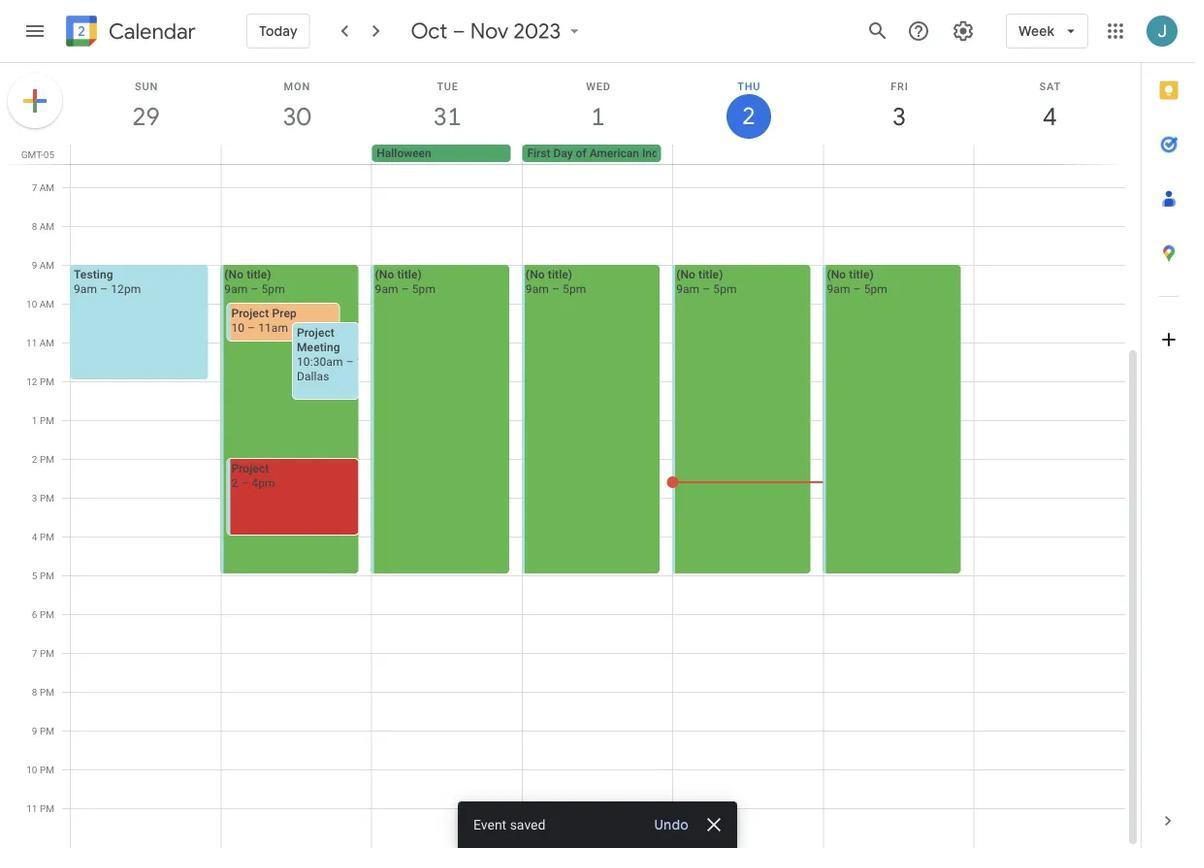 Task type: vqa. For each thing, say whether or not it's contained in the screenshot.


Task type: describe. For each thing, give the bounding box(es) containing it.
wed
[[586, 80, 611, 92]]

4pm
[[252, 476, 275, 490]]

grid containing 29
[[0, 63, 1141, 848]]

31 link
[[425, 94, 470, 139]]

– inside project 2 – 4pm
[[241, 476, 249, 490]]

first
[[527, 147, 551, 160]]

12pm
[[111, 282, 141, 296]]

3 (no from the left
[[526, 267, 545, 281]]

7 for 7 pm
[[32, 647, 37, 659]]

dallas
[[297, 369, 330, 383]]

undo button
[[647, 815, 697, 835]]

4 (no title) 9am – 5pm from the left
[[677, 267, 737, 296]]

american
[[590, 147, 640, 160]]

event saved
[[474, 817, 546, 833]]

halloween
[[377, 147, 432, 160]]

prep
[[272, 306, 297, 320]]

calendar heading
[[105, 18, 196, 45]]

project meeting 10:30am – 12:30pm dallas
[[297, 326, 403, 383]]

fri 3
[[891, 80, 909, 132]]

8 for 8 am
[[32, 220, 37, 232]]

9 for 9 pm
[[32, 725, 37, 737]]

pm for 4 pm
[[40, 531, 54, 543]]

– inside "testing 9am – 12pm"
[[100, 282, 108, 296]]

5 title) from the left
[[850, 267, 874, 281]]

am for 11 am
[[40, 337, 54, 348]]

2 link
[[727, 94, 771, 139]]

– inside project meeting 10:30am – 12:30pm dallas
[[346, 355, 354, 368]]

1 title) from the left
[[247, 267, 271, 281]]

2 title) from the left
[[397, 267, 422, 281]]

nov
[[471, 17, 509, 45]]

5
[[32, 570, 37, 581]]

4 9am from the left
[[526, 282, 549, 296]]

calendar
[[109, 18, 196, 45]]

meeting
[[297, 340, 340, 354]]

pm for 5 pm
[[40, 570, 54, 581]]

12 pm
[[26, 376, 54, 387]]

first day of american indian heritage month button
[[523, 145, 759, 162]]

8 for 8 pm
[[32, 686, 37, 698]]

2 (no from the left
[[375, 267, 394, 281]]

2 cell from the left
[[221, 145, 372, 164]]

5 (no from the left
[[827, 267, 847, 281]]

1 cell from the left
[[71, 145, 221, 164]]

today
[[259, 22, 298, 40]]

1 link
[[576, 94, 621, 139]]

5 (no title) 9am – 5pm from the left
[[827, 267, 888, 296]]

4 5pm from the left
[[714, 282, 737, 296]]

2023
[[514, 17, 561, 45]]

2 5pm from the left
[[412, 282, 436, 296]]

11 for 11 pm
[[26, 803, 37, 814]]

tue
[[437, 80, 459, 92]]

1 pm
[[32, 414, 54, 426]]

10:30am
[[297, 355, 343, 368]]

today button
[[247, 8, 310, 54]]

mon 30
[[282, 80, 311, 132]]

thu 2
[[738, 80, 761, 132]]

11 am
[[26, 337, 54, 348]]

am for 10 am
[[40, 298, 54, 310]]

am for 8 am
[[40, 220, 54, 232]]

0 horizontal spatial 3
[[32, 492, 37, 504]]

of
[[576, 147, 587, 160]]

pm for 10 pm
[[40, 764, 54, 775]]

3 title) from the left
[[548, 267, 573, 281]]

project for 10
[[231, 306, 269, 320]]

sun 29
[[131, 80, 159, 132]]

project for –
[[231, 461, 269, 475]]

sat
[[1040, 80, 1062, 92]]

tue 31
[[432, 80, 460, 132]]

6 9am from the left
[[827, 282, 851, 296]]

pm for 8 pm
[[40, 686, 54, 698]]

3 (no title) 9am – 5pm from the left
[[526, 267, 587, 296]]

0 horizontal spatial 2
[[32, 453, 37, 465]]

heritage
[[677, 147, 722, 160]]

week
[[1019, 22, 1055, 40]]

7 for 7 am
[[32, 181, 37, 193]]

10 am
[[26, 298, 54, 310]]

pm for 6 pm
[[40, 609, 54, 620]]

30 link
[[275, 94, 319, 139]]

11am
[[258, 321, 288, 334]]

testing
[[74, 267, 113, 281]]

4 inside sat 4
[[1042, 100, 1056, 132]]

2 pm
[[32, 453, 54, 465]]



Task type: locate. For each thing, give the bounding box(es) containing it.
3 down fri
[[892, 100, 905, 132]]

3
[[892, 100, 905, 132], [32, 492, 37, 504]]

0 vertical spatial 11
[[26, 337, 37, 348]]

2 vertical spatial 10
[[26, 764, 37, 775]]

settings menu image
[[952, 19, 975, 43]]

am down 7 am
[[40, 220, 54, 232]]

0 vertical spatial 2
[[741, 101, 755, 132]]

6 pm
[[32, 609, 54, 620]]

7 pm
[[32, 647, 54, 659]]

2 vertical spatial 2
[[231, 476, 238, 490]]

am up 12 pm
[[40, 337, 54, 348]]

11 up 12
[[26, 337, 37, 348]]

0 vertical spatial project
[[231, 306, 269, 320]]

2 8 from the top
[[32, 686, 37, 698]]

week button
[[1007, 8, 1089, 54]]

pm for 12 pm
[[40, 376, 54, 387]]

10 for 10 am
[[26, 298, 37, 310]]

2 7 from the top
[[32, 647, 37, 659]]

6
[[32, 609, 37, 620]]

10 pm from the top
[[40, 725, 54, 737]]

10 up 11 am
[[26, 298, 37, 310]]

1 5pm from the left
[[262, 282, 285, 296]]

0 vertical spatial 9
[[32, 259, 37, 271]]

pm up 8 pm
[[40, 647, 54, 659]]

2 for thu 2
[[741, 101, 755, 132]]

pm for 3 pm
[[40, 492, 54, 504]]

3 am from the top
[[40, 259, 54, 271]]

5 pm
[[32, 570, 54, 581]]

project for 10:30am
[[297, 326, 335, 339]]

3 5pm from the left
[[563, 282, 587, 296]]

1 inside wed 1
[[590, 100, 604, 132]]

project up meeting
[[297, 326, 335, 339]]

8 pm from the top
[[40, 647, 54, 659]]

3 pm from the top
[[40, 453, 54, 465]]

sun
[[135, 80, 158, 92]]

11 pm from the top
[[40, 764, 54, 775]]

cell down 4 link
[[974, 145, 1125, 164]]

oct – nov 2023 button
[[403, 17, 592, 45]]

1 vertical spatial 1
[[32, 414, 37, 426]]

saved
[[510, 817, 546, 833]]

5 pm from the top
[[40, 531, 54, 543]]

oct
[[411, 17, 448, 45]]

1 vertical spatial project
[[297, 326, 335, 339]]

4
[[1042, 100, 1056, 132], [32, 531, 37, 543]]

4 am from the top
[[40, 298, 54, 310]]

29
[[131, 100, 159, 132]]

main drawer image
[[23, 19, 47, 43]]

11
[[26, 337, 37, 348], [26, 803, 37, 814]]

5 9am from the left
[[677, 282, 700, 296]]

1 (no title) 9am – 5pm from the left
[[224, 267, 285, 296]]

gmt-
[[21, 148, 43, 160]]

5 am from the top
[[40, 337, 54, 348]]

– inside project prep 10 – 11am
[[248, 321, 255, 334]]

1 horizontal spatial 1
[[590, 100, 604, 132]]

am down 9 am
[[40, 298, 54, 310]]

4 title) from the left
[[699, 267, 723, 281]]

0 vertical spatial 7
[[32, 181, 37, 193]]

–
[[453, 17, 466, 45], [100, 282, 108, 296], [251, 282, 259, 296], [402, 282, 409, 296], [552, 282, 560, 296], [703, 282, 711, 296], [854, 282, 861, 296], [248, 321, 255, 334], [346, 355, 354, 368], [241, 476, 249, 490]]

4 cell from the left
[[824, 145, 974, 164]]

1 horizontal spatial 3
[[892, 100, 905, 132]]

7 pm from the top
[[40, 609, 54, 620]]

9 up 10 pm
[[32, 725, 37, 737]]

1 9am from the left
[[74, 282, 97, 296]]

pm for 1 pm
[[40, 414, 54, 426]]

9 for 9 am
[[32, 259, 37, 271]]

sat 4
[[1040, 80, 1062, 132]]

oct – nov 2023
[[411, 17, 561, 45]]

9 am
[[32, 259, 54, 271]]

am for 7 am
[[40, 181, 54, 193]]

0 vertical spatial 10
[[26, 298, 37, 310]]

day
[[554, 147, 573, 160]]

2 vertical spatial project
[[231, 461, 269, 475]]

4 pm from the top
[[40, 492, 54, 504]]

9 pm from the top
[[40, 686, 54, 698]]

fri
[[891, 80, 909, 92]]

0 vertical spatial 8
[[32, 220, 37, 232]]

pm up '4 pm'
[[40, 492, 54, 504]]

project inside project 2 – 4pm
[[231, 461, 269, 475]]

indian
[[642, 147, 675, 160]]

grid
[[0, 63, 1141, 848]]

pm up the 5 pm
[[40, 531, 54, 543]]

4 link
[[1028, 94, 1073, 139]]

wed 1
[[586, 80, 611, 132]]

row containing halloween
[[62, 145, 1141, 164]]

5pm
[[262, 282, 285, 296], [412, 282, 436, 296], [563, 282, 587, 296], [714, 282, 737, 296], [864, 282, 888, 296]]

1 vertical spatial 3
[[32, 492, 37, 504]]

1 vertical spatial 4
[[32, 531, 37, 543]]

1 11 from the top
[[26, 337, 37, 348]]

undo
[[655, 816, 689, 834]]

pm down 9 pm
[[40, 764, 54, 775]]

title)
[[247, 267, 271, 281], [397, 267, 422, 281], [548, 267, 573, 281], [699, 267, 723, 281], [850, 267, 874, 281]]

project 2 – 4pm
[[231, 461, 275, 490]]

pm up 2 pm
[[40, 414, 54, 426]]

8 pm
[[32, 686, 54, 698]]

3 9am from the left
[[375, 282, 399, 296]]

10 up 11 pm
[[26, 764, 37, 775]]

3 up '4 pm'
[[32, 492, 37, 504]]

29 link
[[124, 94, 169, 139]]

10 inside project prep 10 – 11am
[[231, 321, 245, 334]]

1 8 from the top
[[32, 220, 37, 232]]

4 pm
[[32, 531, 54, 543]]

cell
[[71, 145, 221, 164], [221, 145, 372, 164], [673, 145, 824, 164], [824, 145, 974, 164], [974, 145, 1125, 164]]

12:30pm
[[357, 355, 403, 368]]

1 am from the top
[[40, 181, 54, 193]]

1 vertical spatial 8
[[32, 686, 37, 698]]

3 link
[[877, 94, 922, 139]]

2 am from the top
[[40, 220, 54, 232]]

mon
[[284, 80, 311, 92]]

31
[[432, 100, 460, 132]]

2 inside project 2 – 4pm
[[231, 476, 238, 490]]

event
[[474, 817, 507, 833]]

2 left 4pm
[[231, 476, 238, 490]]

8
[[32, 220, 37, 232], [32, 686, 37, 698]]

2 (no title) 9am – 5pm from the left
[[375, 267, 436, 296]]

9am
[[74, 282, 97, 296], [224, 282, 248, 296], [375, 282, 399, 296], [526, 282, 549, 296], [677, 282, 700, 296], [827, 282, 851, 296]]

pm right 5
[[40, 570, 54, 581]]

pm down the 7 pm
[[40, 686, 54, 698]]

0 vertical spatial 3
[[892, 100, 905, 132]]

1 down 12
[[32, 414, 37, 426]]

0 horizontal spatial 4
[[32, 531, 37, 543]]

cell down 29 link
[[71, 145, 221, 164]]

2 up "3 pm"
[[32, 453, 37, 465]]

5 cell from the left
[[974, 145, 1125, 164]]

am down the 8 am
[[40, 259, 54, 271]]

6 pm from the top
[[40, 570, 54, 581]]

(no title) 9am – 5pm
[[224, 267, 285, 296], [375, 267, 436, 296], [526, 267, 587, 296], [677, 267, 737, 296], [827, 267, 888, 296]]

1 (no from the left
[[224, 267, 244, 281]]

pm right 6
[[40, 609, 54, 620]]

10 for 10 pm
[[26, 764, 37, 775]]

cell down the 30 link
[[221, 145, 372, 164]]

3 pm
[[32, 492, 54, 504]]

8 down the 7 pm
[[32, 686, 37, 698]]

thu
[[738, 80, 761, 92]]

05
[[43, 148, 54, 160]]

1 vertical spatial 2
[[32, 453, 37, 465]]

1
[[590, 100, 604, 132], [32, 414, 37, 426]]

8 am
[[32, 220, 54, 232]]

3 cell from the left
[[673, 145, 824, 164]]

1 9 from the top
[[32, 259, 37, 271]]

1 vertical spatial 7
[[32, 647, 37, 659]]

2 for project 2 – 4pm
[[231, 476, 238, 490]]

am
[[40, 181, 54, 193], [40, 220, 54, 232], [40, 259, 54, 271], [40, 298, 54, 310], [40, 337, 54, 348]]

12 pm from the top
[[40, 803, 54, 814]]

1 vertical spatial 11
[[26, 803, 37, 814]]

4 (no from the left
[[677, 267, 696, 281]]

first day of american indian heritage month
[[527, 147, 759, 160]]

pm for 7 pm
[[40, 647, 54, 659]]

2 inside thu 2
[[741, 101, 755, 132]]

8 down 7 am
[[32, 220, 37, 232]]

1 horizontal spatial 2
[[231, 476, 238, 490]]

1 vertical spatial 9
[[32, 725, 37, 737]]

3 inside fri 3
[[892, 100, 905, 132]]

tab list
[[1142, 63, 1196, 794]]

7 am
[[32, 181, 54, 193]]

project up 11am
[[231, 306, 269, 320]]

project prep 10 – 11am
[[231, 306, 297, 334]]

project inside project prep 10 – 11am
[[231, 306, 269, 320]]

project up 4pm
[[231, 461, 269, 475]]

pm for 2 pm
[[40, 453, 54, 465]]

10 pm
[[26, 764, 54, 775]]

0 vertical spatial 1
[[590, 100, 604, 132]]

pm right 12
[[40, 376, 54, 387]]

2 horizontal spatial 2
[[741, 101, 755, 132]]

7 down gmt- in the left of the page
[[32, 181, 37, 193]]

11 down 10 pm
[[26, 803, 37, 814]]

1 7 from the top
[[32, 181, 37, 193]]

2
[[741, 101, 755, 132], [32, 453, 37, 465], [231, 476, 238, 490]]

project
[[231, 306, 269, 320], [297, 326, 335, 339], [231, 461, 269, 475]]

1 down wed
[[590, 100, 604, 132]]

4 down sat
[[1042, 100, 1056, 132]]

project inside project meeting 10:30am – 12:30pm dallas
[[297, 326, 335, 339]]

2 9am from the left
[[224, 282, 248, 296]]

12
[[26, 376, 37, 387]]

halloween button
[[372, 145, 511, 162]]

2 pm from the top
[[40, 414, 54, 426]]

10
[[26, 298, 37, 310], [231, 321, 245, 334], [26, 764, 37, 775]]

30
[[282, 100, 310, 132]]

4 up 5
[[32, 531, 37, 543]]

9 pm
[[32, 725, 54, 737]]

pm down 8 pm
[[40, 725, 54, 737]]

row
[[62, 145, 1141, 164]]

pm down 10 pm
[[40, 803, 54, 814]]

7 down 6
[[32, 647, 37, 659]]

1 vertical spatial 10
[[231, 321, 245, 334]]

pm
[[40, 376, 54, 387], [40, 414, 54, 426], [40, 453, 54, 465], [40, 492, 54, 504], [40, 531, 54, 543], [40, 570, 54, 581], [40, 609, 54, 620], [40, 647, 54, 659], [40, 686, 54, 698], [40, 725, 54, 737], [40, 764, 54, 775], [40, 803, 54, 814]]

9
[[32, 259, 37, 271], [32, 725, 37, 737]]

cell down 3 link
[[824, 145, 974, 164]]

2 11 from the top
[[26, 803, 37, 814]]

2 down thu
[[741, 101, 755, 132]]

am for 9 am
[[40, 259, 54, 271]]

pm up "3 pm"
[[40, 453, 54, 465]]

calendar element
[[62, 12, 196, 54]]

11 pm
[[26, 803, 54, 814]]

cell down 2 link
[[673, 145, 824, 164]]

9 up 10 am
[[32, 259, 37, 271]]

2 9 from the top
[[32, 725, 37, 737]]

month
[[725, 147, 759, 160]]

1 horizontal spatial 4
[[1042, 100, 1056, 132]]

9am inside "testing 9am – 12pm"
[[74, 282, 97, 296]]

testing 9am – 12pm
[[74, 267, 141, 296]]

11 for 11 am
[[26, 337, 37, 348]]

gmt-05
[[21, 148, 54, 160]]

pm for 11 pm
[[40, 803, 54, 814]]

1 pm from the top
[[40, 376, 54, 387]]

0 vertical spatial 4
[[1042, 100, 1056, 132]]

7
[[32, 181, 37, 193], [32, 647, 37, 659]]

am down 05
[[40, 181, 54, 193]]

10 left 11am
[[231, 321, 245, 334]]

5 5pm from the left
[[864, 282, 888, 296]]

pm for 9 pm
[[40, 725, 54, 737]]

0 horizontal spatial 1
[[32, 414, 37, 426]]



